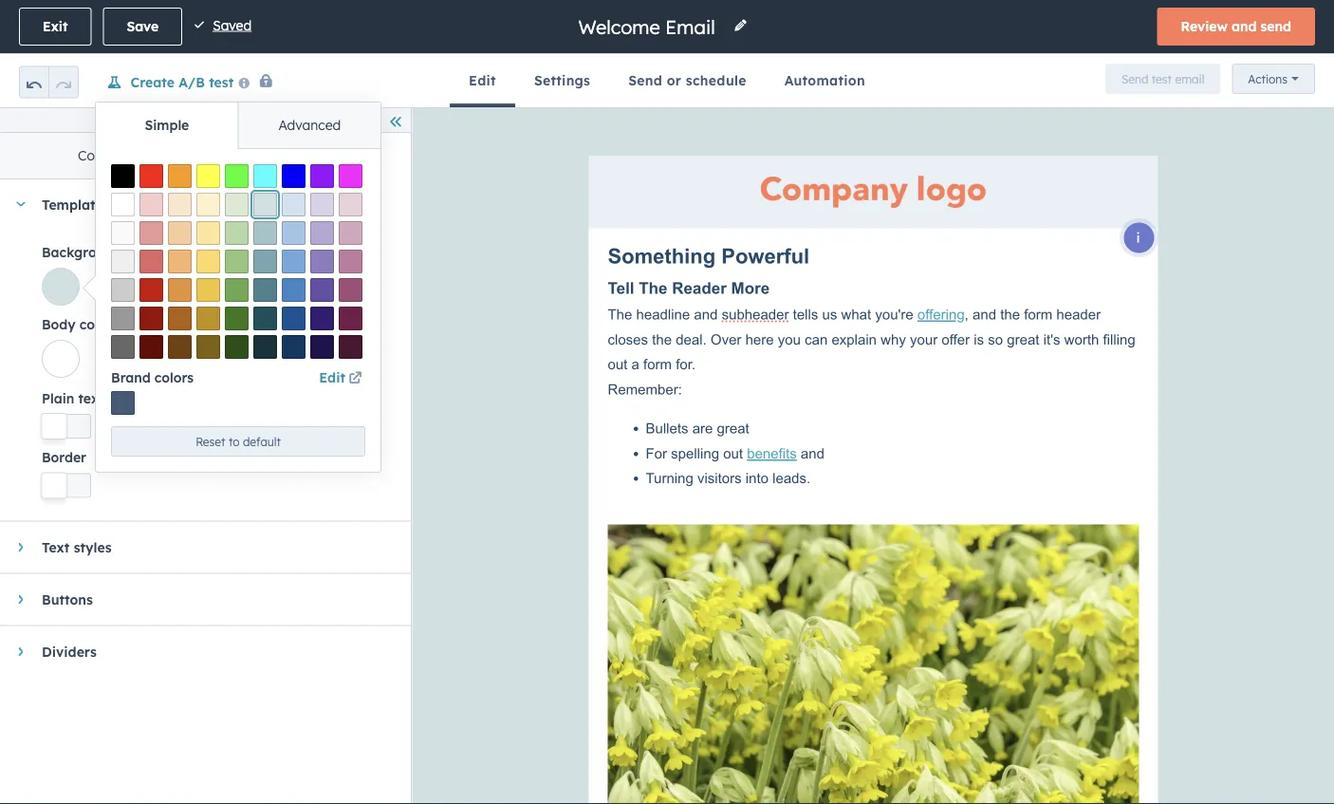 Task type: vqa. For each thing, say whether or not it's contained in the screenshot.
the leftmost the a
no



Task type: locate. For each thing, give the bounding box(es) containing it.
1 horizontal spatial edit link
[[450, 54, 515, 107]]

#351c75, 100 opacity image
[[310, 307, 334, 330]]

#ffe599, 100 opacity image
[[197, 221, 220, 245]]

test right a/b
[[209, 73, 234, 90]]

settings
[[534, 72, 591, 89]]

brand colors
[[111, 369, 194, 386]]

group
[[19, 54, 79, 107]]

create a/b test button
[[90, 70, 275, 94], [106, 73, 234, 91]]

test left email
[[1152, 72, 1173, 86]]

#c27ba0, 100 opacity image
[[339, 250, 363, 273]]

save button
[[103, 8, 182, 46]]

#76a5af, 100 opacity image
[[254, 250, 277, 273]]

brand
[[111, 369, 151, 386]]

#ff0201, 100 opacity image
[[140, 164, 163, 188]]

0 vertical spatial edit
[[469, 72, 496, 89]]

design button
[[205, 133, 411, 178]]

caret image left template
[[15, 202, 27, 207]]

caret image inside text styles dropdown button
[[19, 542, 23, 553]]

1 background from the left
[[42, 244, 121, 261]]

buttons button
[[0, 574, 392, 625]]

caret image
[[19, 646, 23, 657]]

pattern
[[316, 244, 364, 261], [294, 276, 334, 290]]

send or schedule
[[629, 72, 747, 89]]

#eeeeee, 100 opacity image
[[111, 250, 135, 273]]

advanced
[[279, 117, 341, 133]]

#660000, 100 opacity image
[[140, 335, 163, 359]]

caret image for buttons
[[19, 594, 23, 605]]

background for background color
[[42, 244, 121, 261]]

1 horizontal spatial test
[[1152, 72, 1173, 86]]

plain
[[42, 390, 74, 406]]

#ea9999, 100 opacity image
[[140, 221, 163, 245]]

advanced link
[[238, 103, 381, 148]]

0 vertical spatial color
[[125, 244, 158, 261]]

0 horizontal spatial edit link
[[319, 366, 366, 389]]

caret image left buttons at the bottom left of the page
[[19, 594, 23, 605]]

background
[[42, 244, 121, 261], [232, 244, 312, 261]]

#93c47d, 100 opacity image
[[225, 250, 249, 273]]

0 horizontal spatial color
[[80, 316, 112, 333]]

#fce5cd, 100 opacity image
[[168, 193, 192, 216]]

review and send
[[1182, 18, 1292, 35]]

to
[[229, 434, 240, 449]]

1 vertical spatial caret image
[[19, 542, 23, 553]]

edit left settings
[[469, 72, 496, 89]]

send
[[1261, 18, 1292, 35]]

pattern down "#8e7cc3, 100 opacity" icon on the top left
[[294, 276, 334, 290]]

#ff9902, 100 opacity image
[[168, 164, 192, 188]]

send inside button
[[1122, 72, 1149, 86]]

#7f6001, 100 opacity image
[[197, 335, 220, 359]]

0 horizontal spatial edit
[[319, 369, 346, 386]]

#000000, 100 opacity image
[[111, 164, 135, 188]]

content
[[78, 147, 127, 164]]

send left the or
[[629, 72, 663, 89]]

edit link down '#4c1130, 100 opacity' image
[[319, 366, 366, 389]]

link opens in a new window image
[[349, 373, 362, 386]]

0 horizontal spatial test
[[209, 73, 234, 90]]

send
[[1122, 72, 1149, 86], [629, 72, 663, 89]]

1 horizontal spatial send
[[1122, 72, 1149, 86]]

#20124d, 100 opacity image
[[310, 335, 334, 359]]

send or schedule link
[[610, 54, 766, 107]]

body color button
[[42, 306, 202, 378]]

#b45f06, 100 opacity image
[[168, 307, 192, 330]]

0 horizontal spatial background
[[42, 244, 121, 261]]

text
[[42, 539, 70, 556]]

navigation containing content
[[0, 132, 411, 179]]

edit left link opens in a new window icon
[[319, 369, 346, 386]]

text
[[78, 390, 104, 406]]

design
[[286, 147, 331, 164]]

None field
[[577, 14, 722, 39]]

actions
[[1249, 72, 1288, 86]]

#3d85c6, 100 opacity image
[[282, 278, 306, 302]]

background inside the background color button
[[42, 244, 121, 261]]

caret image inside buttons dropdown button
[[19, 594, 23, 605]]

#674ea7, 100 opacity image
[[310, 278, 334, 302]]

caret image left text
[[19, 542, 23, 553]]

0 horizontal spatial send
[[629, 72, 663, 89]]

tab list
[[96, 103, 381, 149]]

2 background from the left
[[232, 244, 312, 261]]

#e06666, 100 opacity image
[[140, 250, 163, 273]]

body
[[42, 316, 76, 333]]

navigation
[[0, 132, 411, 179]]

email
[[1176, 72, 1205, 86]]

1 vertical spatial pattern
[[294, 276, 334, 290]]

test
[[1152, 72, 1173, 86], [209, 73, 234, 90]]

send for send test email
[[1122, 72, 1149, 86]]

#d5a6bd, 100 opacity image
[[339, 221, 363, 245]]

body color
[[42, 316, 112, 333]]

#e69138, 100 opacity image
[[168, 278, 192, 302]]

width
[[132, 390, 169, 406]]

2 vertical spatial caret image
[[19, 594, 23, 605]]

color inside button
[[80, 316, 112, 333]]

background color
[[42, 244, 158, 261]]

caret image inside template dropdown button
[[15, 202, 27, 207]]

0 vertical spatial caret image
[[15, 202, 27, 207]]

1 horizontal spatial color
[[125, 244, 158, 261]]

1 vertical spatial edit
[[319, 369, 346, 386]]

edit
[[469, 72, 496, 89], [319, 369, 346, 386]]

#f6b26b, 100 opacity image
[[168, 250, 192, 273]]

1 vertical spatial color
[[80, 316, 112, 333]]

edit link left settings
[[450, 54, 515, 107]]

tab panel
[[96, 148, 381, 472]]

edit inside 'tab panel'
[[319, 369, 346, 386]]

color inside button
[[125, 244, 158, 261]]

select
[[248, 276, 281, 290]]

#00ffff, 100 opacity image
[[254, 164, 277, 188]]

#9fc5e8, 100 opacity image
[[282, 221, 306, 245]]

caret image
[[15, 202, 27, 207], [19, 542, 23, 553], [19, 594, 23, 605]]

send left email
[[1122, 72, 1149, 86]]

color for body color
[[80, 316, 112, 333]]

#37761d, 100 opacity image
[[225, 307, 249, 330]]

#783f04, 100 opacity image
[[168, 335, 192, 359]]

0 vertical spatial edit link
[[450, 54, 515, 107]]

1 horizontal spatial background
[[232, 244, 312, 261]]

#a2c4c9, 100 opacity image
[[254, 221, 277, 245]]

color for background color
[[125, 244, 158, 261]]

reset
[[196, 434, 226, 449]]

pattern up #a64d79, 100 opacity icon
[[316, 244, 364, 261]]

create
[[131, 73, 175, 90]]

exit
[[43, 18, 68, 35]]

#d9d2e9, 100 opacity image
[[310, 193, 334, 216]]

automation link
[[766, 54, 885, 107]]

edit link
[[450, 54, 515, 107], [319, 366, 366, 389]]

color
[[125, 244, 158, 261], [80, 316, 112, 333]]



Task type: describe. For each thing, give the bounding box(es) containing it.
send test email button
[[1106, 64, 1221, 94]]

a
[[284, 276, 291, 290]]

border button
[[42, 439, 392, 498]]

#6fa8dc, 100 opacity image
[[282, 250, 306, 273]]

automation
[[785, 72, 866, 89]]

#ffd966, 100 opacity image
[[197, 250, 220, 273]]

#fafafa, 100 opacity image
[[111, 221, 135, 245]]

simple
[[145, 117, 189, 133]]

#cccccc, 100 opacity image
[[111, 278, 135, 302]]

#073763, 100 opacity image
[[282, 335, 306, 359]]

template button
[[0, 178, 392, 230]]

content button
[[0, 133, 205, 178]]

save
[[127, 18, 159, 35]]

#a64d79, 100 opacity image
[[339, 278, 363, 302]]

#00ff03, 100 opacity image
[[225, 164, 249, 188]]

dividers button
[[0, 626, 392, 677]]

review and send button
[[1158, 8, 1316, 46]]

#f9cb9c, 100 opacity image
[[168, 221, 192, 245]]

pattern inside button
[[294, 276, 334, 290]]

#d9ead3, 100 opacity image
[[225, 193, 249, 216]]

#ffffff, 100 opacity image
[[111, 193, 135, 216]]

caret image for text styles
[[19, 542, 23, 553]]

actions button
[[1233, 64, 1316, 94]]

#cfe2f3, 100 opacity image
[[282, 193, 306, 216]]

background pattern
[[232, 244, 364, 261]]

background color button
[[42, 234, 202, 306]]

#69a84f, 100 opacity image
[[225, 278, 249, 302]]

full
[[108, 390, 128, 406]]

#134f5c, 100 opacity image
[[254, 307, 277, 330]]

schedule
[[686, 72, 747, 89]]

select a pattern
[[248, 276, 334, 290]]

0 vertical spatial pattern
[[316, 244, 364, 261]]

1 horizontal spatial edit
[[469, 72, 496, 89]]

create a/b test
[[131, 73, 234, 90]]

plain text full width element
[[42, 414, 91, 439]]

dividers
[[42, 643, 97, 660]]

tab list containing simple
[[96, 103, 381, 149]]

template
[[42, 196, 103, 212]]

link opens in a new window image
[[349, 373, 362, 386]]

#666666, 100 opacity image
[[111, 335, 135, 359]]

#0c5394, 100 opacity image
[[282, 307, 306, 330]]

#990100, 100 opacity image
[[140, 307, 163, 330]]

#f4cccc, 100 opacity image
[[140, 193, 163, 216]]

default
[[243, 434, 281, 449]]

#0c343d, 100 opacity image
[[254, 335, 277, 359]]

send test email
[[1122, 72, 1205, 86]]

or
[[667, 72, 682, 89]]

1 vertical spatial edit link
[[319, 366, 366, 389]]

#b6d7a8, 100 opacity image
[[225, 221, 249, 245]]

#741b47, 100 opacity image
[[339, 307, 363, 330]]

#bf9002, 100 opacity image
[[197, 307, 220, 330]]

#ead1dc, 100 opacity image
[[339, 193, 363, 216]]

saved
[[213, 17, 252, 33]]

test inside button
[[1152, 72, 1173, 86]]

exit button
[[19, 8, 92, 46]]

#b4a7d6, 100 opacity image
[[310, 221, 334, 245]]

#fff2cc, 100 opacity image
[[197, 193, 220, 216]]

#0600ff, 100 opacity image
[[282, 164, 306, 188]]

border
[[42, 449, 86, 466]]

text styles
[[42, 539, 112, 556]]

buttons
[[42, 591, 93, 608]]

review
[[1182, 18, 1228, 35]]

background for background pattern
[[232, 244, 312, 261]]

#8e7cc3, 100 opacity image
[[310, 250, 334, 273]]

select a pattern button
[[232, 268, 350, 298]]

#9a00ff, 100 opacity image
[[310, 164, 334, 188]]

styles
[[74, 539, 112, 556]]

#425b76, 100 opacity image
[[111, 391, 135, 415]]

plain text full width button
[[42, 378, 392, 439]]

#45818e, 100 opacity image
[[254, 278, 277, 302]]

colors
[[155, 369, 194, 386]]

caret image for template
[[15, 202, 27, 207]]

simple link
[[96, 103, 238, 148]]

send for send or schedule
[[629, 72, 663, 89]]

settings link
[[515, 54, 610, 107]]

text styles button
[[0, 522, 392, 573]]

tab panel containing brand colors
[[96, 148, 381, 472]]

a/b
[[179, 73, 205, 90]]

reset to default button
[[111, 426, 366, 457]]

plain text full width
[[42, 390, 169, 406]]

reset to default
[[196, 434, 281, 449]]

#ffff04, 100 opacity image
[[197, 164, 220, 188]]

#ff00ff, 100 opacity image
[[339, 164, 363, 188]]

#f1c233, 100 opacity image
[[197, 278, 220, 302]]

#d0e0e3, 100 opacity image
[[254, 193, 277, 216]]

#4c1130, 100 opacity image
[[339, 335, 363, 359]]

and
[[1232, 18, 1257, 35]]

#999999, 100 opacity image
[[111, 307, 135, 330]]

#cc0201, 100 opacity image
[[140, 278, 163, 302]]

#274e13, 100 opacity image
[[225, 335, 249, 359]]



